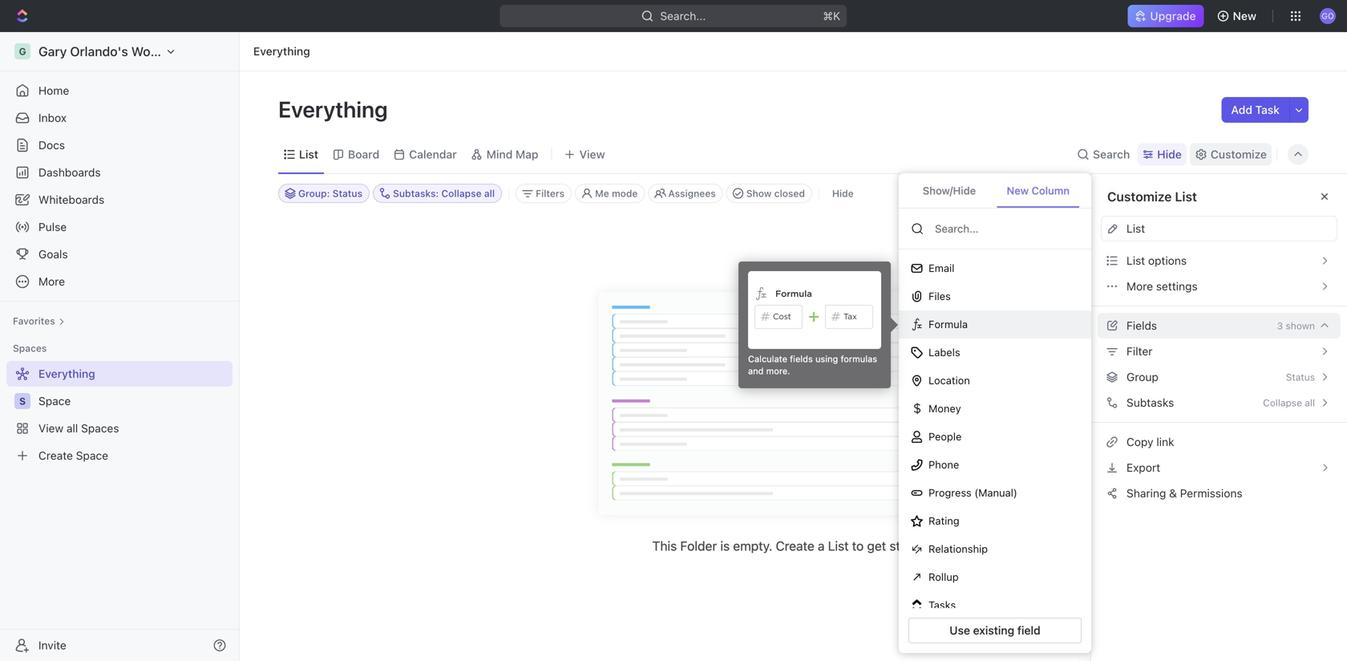 Task type: locate. For each thing, give the bounding box(es) containing it.
everything link
[[250, 42, 314, 61], [6, 361, 229, 387]]

pulse link
[[6, 214, 233, 240]]

1 horizontal spatial more
[[1127, 280, 1154, 293]]

calendar link
[[406, 143, 457, 166]]

filter button
[[1102, 339, 1338, 364]]

search button
[[1073, 143, 1135, 166]]

show closed
[[747, 188, 805, 199]]

sidebar navigation
[[0, 32, 243, 661]]

collapse
[[442, 188, 482, 199], [1264, 397, 1303, 408]]

0 vertical spatial spaces
[[13, 343, 47, 354]]

rating
[[929, 515, 960, 527]]

new column
[[1007, 185, 1070, 197]]

space right s
[[39, 394, 71, 408]]

export
[[1127, 461, 1161, 474]]

customize
[[1211, 148, 1268, 161], [1108, 189, 1173, 204]]

this
[[653, 538, 677, 554]]

create left the a
[[776, 538, 815, 554]]

tree containing everything
[[6, 361, 233, 469]]

sharing & permissions button
[[1102, 481, 1338, 506]]

collapse up copy link button
[[1264, 397, 1303, 408]]

create inside sidebar navigation
[[39, 449, 73, 462]]

customize down hide dropdown button
[[1108, 189, 1173, 204]]

spaces up create space link
[[81, 422, 119, 435]]

more down goals
[[39, 275, 65, 288]]

options
[[1149, 254, 1187, 267]]

all inside view all spaces link
[[67, 422, 78, 435]]

formula
[[929, 318, 968, 330]]

search
[[1094, 148, 1131, 161]]

view inside sidebar navigation
[[39, 422, 63, 435]]

status right group:
[[333, 188, 363, 199]]

add
[[1232, 103, 1253, 116]]

0 horizontal spatial all
[[67, 422, 78, 435]]

0 vertical spatial all
[[484, 188, 495, 199]]

everything for the topmost everything "link"
[[254, 45, 310, 58]]

0 horizontal spatial space
[[39, 394, 71, 408]]

⌘k
[[824, 9, 841, 22]]

1 vertical spatial all
[[1306, 397, 1316, 408]]

0 vertical spatial status
[[333, 188, 363, 199]]

all for view all spaces
[[67, 422, 78, 435]]

1 vertical spatial everything
[[278, 96, 393, 122]]

1 horizontal spatial create
[[776, 538, 815, 554]]

create down view all spaces
[[39, 449, 73, 462]]

g
[[19, 46, 26, 57]]

hide up customize list
[[1158, 148, 1182, 161]]

1 vertical spatial customize
[[1108, 189, 1173, 204]]

go button
[[1316, 3, 1341, 29]]

0 horizontal spatial customize
[[1108, 189, 1173, 204]]

progress (manual)
[[929, 487, 1018, 499]]

folder
[[681, 538, 717, 554]]

0 vertical spatial view
[[580, 148, 605, 161]]

everything
[[254, 45, 310, 58], [278, 96, 393, 122], [39, 367, 95, 380]]

spaces down favorites
[[13, 343, 47, 354]]

is
[[721, 538, 730, 554]]

new
[[1234, 9, 1257, 22], [1007, 185, 1029, 197]]

hide inside button
[[833, 188, 854, 199]]

new right the upgrade
[[1234, 9, 1257, 22]]

1 horizontal spatial customize
[[1211, 148, 1268, 161]]

space
[[39, 394, 71, 408], [76, 449, 108, 462]]

status
[[333, 188, 363, 199], [1287, 371, 1316, 383]]

status up collapse all in the right of the page
[[1287, 371, 1316, 383]]

more inside more settings button
[[1127, 280, 1154, 293]]

me mode button
[[575, 184, 645, 203]]

customize up search tasks... text box
[[1211, 148, 1268, 161]]

sharing
[[1127, 487, 1167, 500]]

0 horizontal spatial collapse
[[442, 188, 482, 199]]

0 horizontal spatial hide
[[833, 188, 854, 199]]

1 horizontal spatial hide
[[1158, 148, 1182, 161]]

calculate fields using formulas and more.
[[749, 354, 878, 376]]

home
[[39, 84, 69, 97]]

use
[[950, 624, 971, 637]]

0 vertical spatial new
[[1234, 9, 1257, 22]]

2 vertical spatial all
[[67, 422, 78, 435]]

more down list options at the top
[[1127, 280, 1154, 293]]

gary orlando's workspace
[[39, 44, 198, 59]]

0 horizontal spatial create
[[39, 449, 73, 462]]

field
[[1018, 624, 1041, 637]]

new inside tab list
[[1007, 185, 1029, 197]]

calculate
[[749, 354, 788, 364]]

tree
[[6, 361, 233, 469]]

whiteboards
[[39, 193, 104, 206]]

all down shown
[[1306, 397, 1316, 408]]

hide button
[[1139, 143, 1187, 166]]

all up create space
[[67, 422, 78, 435]]

tasks
[[929, 599, 956, 611]]

list right the a
[[828, 538, 849, 554]]

customize inside 'button'
[[1211, 148, 1268, 161]]

list left options
[[1127, 254, 1146, 267]]

export button
[[1102, 455, 1338, 481]]

(manual)
[[975, 487, 1018, 499]]

0 horizontal spatial view
[[39, 422, 63, 435]]

1 vertical spatial status
[[1287, 371, 1316, 383]]

mode
[[612, 188, 638, 199]]

0 vertical spatial hide
[[1158, 148, 1182, 161]]

1 horizontal spatial collapse
[[1264, 397, 1303, 408]]

whiteboards link
[[6, 187, 233, 213]]

0 horizontal spatial status
[[333, 188, 363, 199]]

1 vertical spatial everything link
[[6, 361, 229, 387]]

0 horizontal spatial new
[[1007, 185, 1029, 197]]

empty.
[[734, 538, 773, 554]]

map
[[516, 148, 539, 161]]

everything inside sidebar navigation
[[39, 367, 95, 380]]

1 vertical spatial view
[[39, 422, 63, 435]]

1 vertical spatial space
[[76, 449, 108, 462]]

0 vertical spatial collapse
[[442, 188, 482, 199]]

1 vertical spatial hide
[[833, 188, 854, 199]]

everything link inside sidebar navigation
[[6, 361, 229, 387]]

1 horizontal spatial everything link
[[250, 42, 314, 61]]

0 vertical spatial customize
[[1211, 148, 1268, 161]]

0 vertical spatial create
[[39, 449, 73, 462]]

add task
[[1232, 103, 1280, 116]]

show closed button
[[727, 184, 813, 203]]

view inside button
[[580, 148, 605, 161]]

s
[[19, 396, 26, 407]]

1 horizontal spatial spaces
[[81, 422, 119, 435]]

1 horizontal spatial new
[[1234, 9, 1257, 22]]

tab list
[[899, 173, 1092, 209]]

inbox link
[[6, 105, 233, 131]]

1 horizontal spatial space
[[76, 449, 108, 462]]

2 horizontal spatial all
[[1306, 397, 1316, 408]]

tab list containing show/hide
[[899, 173, 1092, 209]]

all
[[484, 188, 495, 199], [1306, 397, 1316, 408], [67, 422, 78, 435]]

relationship
[[929, 543, 988, 555]]

view
[[580, 148, 605, 161], [39, 422, 63, 435]]

labels
[[929, 346, 961, 358]]

customize button
[[1190, 143, 1272, 166]]

new column button
[[998, 175, 1080, 208]]

more inside more dropdown button
[[39, 275, 65, 288]]

0 horizontal spatial everything link
[[6, 361, 229, 387]]

view up create space
[[39, 422, 63, 435]]

existing
[[974, 624, 1015, 637]]

go
[[1322, 11, 1335, 20]]

new button
[[1211, 3, 1267, 29]]

space down view all spaces
[[76, 449, 108, 462]]

0 horizontal spatial more
[[39, 275, 65, 288]]

gary orlando's workspace, , element
[[14, 43, 30, 59]]

0 vertical spatial space
[[39, 394, 71, 408]]

1 vertical spatial create
[[776, 538, 815, 554]]

view up "me"
[[580, 148, 605, 161]]

1 horizontal spatial status
[[1287, 371, 1316, 383]]

3 shown
[[1278, 320, 1316, 331]]

1 horizontal spatial view
[[580, 148, 605, 161]]

new left column at the right top
[[1007, 185, 1029, 197]]

1 vertical spatial new
[[1007, 185, 1029, 197]]

2 vertical spatial everything
[[39, 367, 95, 380]]

collapse right 'subtasks:'
[[442, 188, 482, 199]]

0 vertical spatial everything
[[254, 45, 310, 58]]

all down mind
[[484, 188, 495, 199]]

more for more
[[39, 275, 65, 288]]

sharing & permissions
[[1127, 487, 1243, 500]]

fields
[[790, 354, 813, 364]]

subtasks: collapse all
[[393, 188, 495, 199]]

group:
[[298, 188, 330, 199]]

view button
[[559, 136, 611, 173]]

dashboards link
[[6, 160, 233, 185]]

hide right closed
[[833, 188, 854, 199]]

group
[[1127, 370, 1159, 383]]

home link
[[6, 78, 233, 103]]

1 vertical spatial spaces
[[81, 422, 119, 435]]

1 vertical spatial collapse
[[1264, 397, 1303, 408]]

view button
[[559, 143, 611, 166]]

show/hide button
[[911, 175, 988, 208]]

list down hide dropdown button
[[1176, 189, 1198, 204]]



Task type: vqa. For each thing, say whether or not it's contained in the screenshot.
text box
no



Task type: describe. For each thing, give the bounding box(es) containing it.
1 horizontal spatial all
[[484, 188, 495, 199]]

closed
[[775, 188, 805, 199]]

hide button
[[826, 184, 861, 203]]

spaces inside view all spaces link
[[81, 422, 119, 435]]

use existing field
[[950, 624, 1041, 637]]

phone
[[929, 459, 960, 471]]

docs link
[[6, 132, 233, 158]]

0 vertical spatial everything link
[[250, 42, 314, 61]]

assignees
[[669, 188, 716, 199]]

filters button
[[516, 184, 572, 203]]

search...
[[661, 9, 706, 22]]

and
[[749, 366, 764, 376]]

filters
[[536, 188, 565, 199]]

people
[[929, 431, 962, 443]]

goals link
[[6, 241, 233, 267]]

more for more settings
[[1127, 280, 1154, 293]]

column
[[1032, 185, 1070, 197]]

space, , element
[[14, 393, 30, 409]]

to
[[853, 538, 864, 554]]

docs
[[39, 138, 65, 152]]

me
[[595, 188, 609, 199]]

view all spaces
[[39, 422, 119, 435]]

list inside button
[[1127, 254, 1146, 267]]

use existing field button
[[909, 618, 1082, 643]]

list options
[[1127, 254, 1187, 267]]

everything for everything "link" inside the sidebar navigation
[[39, 367, 95, 380]]

Search tasks... text field
[[1148, 181, 1309, 205]]

new for new column
[[1007, 185, 1029, 197]]

list up group:
[[299, 148, 318, 161]]

board link
[[345, 143, 380, 166]]

subtasks
[[1127, 396, 1175, 409]]

gary
[[39, 44, 67, 59]]

space link
[[39, 388, 229, 414]]

filter
[[1127, 345, 1153, 358]]

copy link button
[[1102, 429, 1338, 455]]

inbox
[[39, 111, 67, 124]]

dashboards
[[39, 166, 101, 179]]

group: status
[[298, 188, 363, 199]]

new for new
[[1234, 9, 1257, 22]]

shown
[[1286, 320, 1316, 331]]

filter button
[[1092, 339, 1348, 364]]

upgrade
[[1151, 9, 1197, 22]]

using
[[816, 354, 839, 364]]

add task button
[[1222, 97, 1290, 123]]

this folder is empty. create a list to get started.
[[653, 538, 935, 554]]

task
[[1256, 103, 1280, 116]]

export button
[[1102, 455, 1338, 481]]

mind map
[[487, 148, 539, 161]]

&
[[1170, 487, 1178, 500]]

workspace
[[131, 44, 198, 59]]

view for view all spaces
[[39, 422, 63, 435]]

started.
[[890, 538, 935, 554]]

fields
[[1127, 319, 1158, 332]]

create space link
[[6, 443, 229, 469]]

more.
[[767, 366, 791, 376]]

customize for customize
[[1211, 148, 1268, 161]]

assignees button
[[649, 184, 723, 203]]

upgrade link
[[1128, 5, 1205, 27]]

subtasks:
[[393, 188, 439, 199]]

get
[[868, 538, 887, 554]]

files
[[929, 290, 951, 302]]

a
[[818, 538, 825, 554]]

view for view
[[580, 148, 605, 161]]

show
[[747, 188, 772, 199]]

mind
[[487, 148, 513, 161]]

all for collapse all
[[1306, 397, 1316, 408]]

orlando's
[[70, 44, 128, 59]]

email
[[929, 262, 955, 274]]

hide inside dropdown button
[[1158, 148, 1182, 161]]

list down customize list
[[1127, 222, 1146, 235]]

goals
[[39, 248, 68, 261]]

invite
[[39, 639, 66, 652]]

mind map link
[[484, 143, 539, 166]]

tree inside sidebar navigation
[[6, 361, 233, 469]]

customize for customize list
[[1108, 189, 1173, 204]]

rollup
[[929, 571, 959, 583]]

list link
[[296, 143, 318, 166]]

board
[[348, 148, 380, 161]]

view all spaces link
[[6, 416, 229, 441]]

pulse
[[39, 220, 67, 233]]

copy link
[[1127, 435, 1175, 448]]

Search field
[[934, 221, 1079, 236]]

show/hide
[[923, 185, 977, 197]]

calendar
[[409, 148, 457, 161]]

0 horizontal spatial spaces
[[13, 343, 47, 354]]

favorites button
[[6, 311, 71, 331]]

more settings
[[1127, 280, 1198, 293]]



